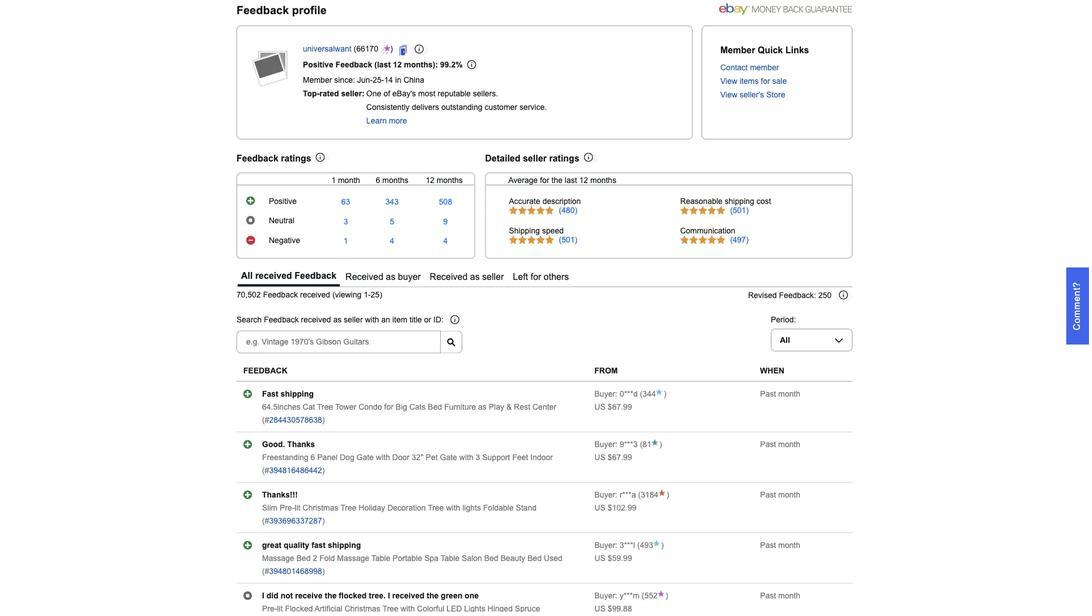 Task type: describe. For each thing, give the bounding box(es) containing it.
good. thanks
[[262, 440, 315, 449]]

salon
[[462, 554, 482, 563]]

63 button
[[341, 198, 350, 207]]

received left (viewing
[[300, 291, 330, 300]]

1 ratings from the left
[[281, 153, 311, 163]]

holiday
[[359, 504, 385, 513]]

4 for second 4 'button'
[[443, 237, 448, 246]]

( right universalwant
[[354, 45, 356, 53]]

as inside received as seller button
[[470, 272, 480, 282]]

(last
[[374, 60, 391, 69]]

394816486442 link
[[269, 466, 322, 475]]

freestanding
[[262, 453, 308, 462]]

394801468998 link
[[269, 567, 322, 576]]

past month for ( 81
[[760, 440, 800, 449]]

more
[[389, 117, 407, 125]]

480 ratings received on accurate description. click to check average rating. element
[[559, 206, 577, 215]]

fast
[[311, 541, 326, 550]]

green
[[441, 592, 462, 601]]

good.
[[262, 440, 285, 449]]

66170
[[356, 45, 378, 53]]

past for 552
[[760, 592, 776, 601]]

2 horizontal spatial tree
[[428, 504, 444, 513]]

period:
[[771, 315, 796, 324]]

2 horizontal spatial 12
[[579, 176, 588, 185]]

feedback
[[243, 367, 287, 376]]

e.g. Vintage 1970's Gibson Guitars text field
[[237, 331, 441, 354]]

all for all received feedback
[[241, 271, 253, 281]]

buyer
[[398, 272, 421, 282]]

service.
[[520, 103, 547, 112]]

receive
[[295, 592, 323, 601]]

shipping for reasonable
[[725, 197, 754, 206]]

for up accurate description
[[540, 176, 549, 185]]

contact
[[720, 63, 748, 72]]

( 3184
[[636, 491, 658, 500]]

feedback:
[[779, 291, 816, 300]]

with inside the slim pre-lit christmas tree holiday decoration tree with lights foldable stand (#
[[446, 504, 460, 513]]

0 vertical spatial 6
[[376, 176, 380, 185]]

493
[[640, 541, 653, 550]]

0 horizontal spatial 3
[[344, 217, 348, 226]]

received down 70,502 feedback received (viewing 1-25)
[[301, 316, 331, 325]]

foldable
[[483, 504, 514, 513]]

feedback ratings
[[237, 153, 311, 163]]

past month element for 493
[[760, 541, 800, 550]]

center
[[533, 403, 556, 412]]

us for buyer: 0***d
[[594, 403, 606, 412]]

user profile for universalwant image
[[248, 45, 294, 91]]

customer
[[485, 103, 517, 112]]

delivers
[[412, 103, 439, 112]]

past month for ( 552
[[760, 592, 800, 601]]

member
[[750, 63, 779, 72]]

great
[[262, 541, 281, 550]]

343
[[385, 198, 399, 207]]

70,502
[[237, 291, 261, 300]]

feedback left by buyer. element for ( 493
[[594, 541, 635, 550]]

item
[[392, 316, 407, 325]]

received for received as seller
[[430, 272, 468, 282]]

slim
[[262, 504, 278, 513]]

tree inside 64.5inches cat tree tower condo for big cats bed furniture as play & rest center (#
[[317, 403, 333, 412]]

14
[[384, 76, 393, 85]]

big
[[396, 403, 407, 412]]

left for others
[[513, 272, 569, 282]]

501 ratings received on reasonable shipping cost. click to check average rating. element
[[730, 206, 749, 215]]

feedback profile page for universalwant element
[[237, 4, 327, 16]]

positive feedback (last 12 months): 99.2%
[[303, 60, 463, 69]]

(480)
[[559, 206, 577, 215]]

2 view from the top
[[720, 91, 737, 99]]

door
[[392, 453, 410, 462]]

universalwant link
[[303, 45, 351, 56]]

did
[[266, 592, 278, 601]]

( for massage bed 2 fold massage table portable spa table salon bed beauty bed used (#
[[637, 541, 640, 550]]

past month element for 3184
[[760, 491, 800, 500]]

past for 81
[[760, 440, 776, 449]]

past for 3184
[[760, 491, 776, 500]]

393696337287 link
[[269, 517, 322, 526]]

used
[[544, 554, 562, 563]]

us $67.99 for 0***d
[[594, 403, 632, 412]]

seller:
[[341, 89, 365, 98]]

feedback left by buyer. element for ( 344
[[594, 390, 638, 399]]

past month element for 344
[[760, 390, 800, 399]]

(# inside freestanding 6 panel dog gate with door 32'' pet gate with 3 support feet indoor (#
[[262, 466, 269, 475]]

received right tree.
[[392, 592, 424, 601]]

1 view from the top
[[720, 77, 737, 86]]

past month element for 81
[[760, 440, 800, 449]]

9***3
[[620, 440, 638, 449]]

( right 'y***m'
[[642, 592, 644, 601]]

past month for ( 493
[[760, 541, 800, 550]]

received as seller button
[[426, 268, 507, 287]]

us $59.99
[[594, 554, 632, 563]]

70,502 feedback received (viewing 1-25)
[[237, 291, 382, 300]]

all button
[[771, 329, 853, 352]]

received as buyer
[[346, 272, 421, 282]]

393696337287
[[269, 517, 322, 526]]

1 massage from the left
[[262, 554, 294, 563]]

month for buyer: 3***l
[[778, 541, 800, 550]]

for inside button
[[531, 272, 541, 282]]

(viewing
[[332, 291, 361, 300]]

y***m
[[620, 592, 640, 601]]

3***l
[[620, 541, 635, 550]]

reputable
[[438, 89, 471, 98]]

good. thanks element
[[262, 440, 315, 449]]

$67.99 for 9***3
[[608, 453, 632, 462]]

play
[[489, 403, 504, 412]]

jun-
[[357, 76, 373, 85]]

from element
[[594, 367, 618, 376]]

accurate description
[[509, 197, 581, 206]]

member quick links
[[720, 45, 809, 55]]

furniture
[[444, 403, 476, 412]]

shipping for fast
[[281, 390, 314, 399]]

profile
[[292, 4, 327, 16]]

(497)
[[730, 236, 749, 244]]

2 table from the left
[[441, 554, 460, 563]]

(# inside the slim pre-lit christmas tree holiday decoration tree with lights foldable stand (#
[[262, 517, 269, 526]]

2
[[313, 554, 317, 563]]

tower
[[335, 403, 356, 412]]

63
[[341, 198, 350, 207]]

( for slim pre-lit christmas tree holiday decoration tree with lights foldable stand (#
[[638, 491, 641, 500]]

view seller's store link
[[720, 91, 785, 99]]

tree.
[[369, 592, 386, 601]]

( 552
[[640, 592, 658, 601]]

learn more link
[[366, 117, 407, 125]]

fast shipping element
[[262, 390, 314, 399]]

neutral
[[269, 216, 294, 225]]

&
[[506, 403, 512, 412]]

us $102.99
[[594, 504, 636, 513]]

lights
[[462, 504, 481, 513]]

buyer: for buyer: r***a
[[594, 491, 617, 500]]

0 horizontal spatial 12
[[393, 60, 402, 69]]

bed left used
[[528, 554, 542, 563]]

search
[[237, 316, 262, 325]]

us for buyer: 9***3
[[594, 453, 606, 462]]

month for buyer: 0***d
[[778, 390, 800, 399]]

25-
[[373, 76, 384, 85]]

christmas
[[303, 504, 338, 513]]

buyer: for buyer: 9***3
[[594, 440, 617, 449]]

past for 493
[[760, 541, 776, 550]]

buyer: for buyer: y***m
[[594, 592, 617, 601]]

left
[[513, 272, 528, 282]]

of
[[384, 89, 390, 98]]

(501) button for shipping
[[730, 206, 749, 215]]

rest
[[514, 403, 530, 412]]

bed inside 64.5inches cat tree tower condo for big cats bed furniture as play & rest center (#
[[428, 403, 442, 412]]

items
[[740, 77, 759, 86]]

5 button
[[390, 217, 394, 226]]

0 vertical spatial seller
[[523, 153, 547, 163]]

beauty
[[501, 554, 525, 563]]

one
[[366, 89, 381, 98]]

months):
[[404, 60, 438, 69]]

81
[[643, 440, 651, 449]]

$67.99 for 0***d
[[608, 403, 632, 412]]

all received feedback button
[[238, 268, 340, 287]]

(501) button for speed
[[559, 236, 577, 245]]

support
[[482, 453, 510, 462]]

past month element for 552
[[760, 592, 800, 601]]

feedback inside button
[[295, 271, 336, 281]]

as up e.g. vintage 1970's gibson guitars text box
[[333, 316, 342, 325]]



Task type: vqa. For each thing, say whether or not it's contained in the screenshot.


Task type: locate. For each thing, give the bounding box(es) containing it.
links
[[785, 45, 809, 55]]

0 horizontal spatial months
[[382, 176, 408, 185]]

3 past from the top
[[760, 491, 776, 500]]

0 horizontal spatial tree
[[317, 403, 333, 412]]

344
[[643, 390, 656, 399]]

508 button
[[439, 198, 452, 207]]

0 horizontal spatial seller
[[344, 316, 363, 325]]

cat
[[303, 403, 315, 412]]

received for received as buyer
[[346, 272, 383, 282]]

0 vertical spatial (501) button
[[730, 206, 749, 215]]

1 vertical spatial (501)
[[559, 236, 577, 244]]

2 vertical spatial shipping
[[328, 541, 361, 550]]

25)
[[371, 291, 382, 300]]

1 4 from the left
[[390, 237, 394, 246]]

2 horizontal spatial shipping
[[725, 197, 754, 206]]

1 past from the top
[[760, 390, 776, 399]]

all inside button
[[241, 271, 253, 281]]

seller
[[523, 153, 547, 163], [482, 272, 504, 282], [344, 316, 363, 325]]

all for all
[[780, 336, 790, 345]]

1 vertical spatial positive
[[269, 197, 297, 206]]

(# up did in the bottom left of the page
[[262, 567, 269, 576]]

(# down the slim
[[262, 517, 269, 526]]

for right left
[[531, 272, 541, 282]]

6 left "panel"
[[311, 453, 315, 462]]

view left seller's
[[720, 91, 737, 99]]

284430578638
[[269, 416, 322, 425]]

394801468998 )
[[269, 567, 325, 576]]

99.2%
[[440, 60, 463, 69]]

buyer: left 'y***m'
[[594, 592, 617, 601]]

4 (# from the top
[[262, 567, 269, 576]]

1 feedback left by buyer. element from the top
[[594, 390, 638, 399]]

1 buyer: from the top
[[594, 390, 617, 399]]

great quality fast shipping element
[[262, 541, 361, 550]]

1 horizontal spatial 4
[[443, 237, 448, 246]]

the left green
[[427, 592, 439, 601]]

seller inside button
[[482, 272, 504, 282]]

0 vertical spatial member
[[720, 45, 755, 55]]

feedback left by buyer. element for ( 552
[[594, 592, 640, 601]]

2 us $67.99 from the top
[[594, 453, 632, 462]]

others
[[544, 272, 569, 282]]

table left portable
[[371, 554, 390, 563]]

member up the contact
[[720, 45, 755, 55]]

i right tree.
[[388, 592, 390, 601]]

4 past from the top
[[760, 541, 776, 550]]

1 vertical spatial member
[[303, 76, 332, 85]]

feedback left by buyer. element left 552 on the right bottom of the page
[[594, 592, 640, 601]]

shipping up 501 ratings received on reasonable shipping cost. click to check average rating. element
[[725, 197, 754, 206]]

positive for positive feedback (last 12 months): 99.2%
[[303, 60, 333, 69]]

(# inside massage bed 2 fold massage table portable spa table salon bed beauty bed used (#
[[262, 567, 269, 576]]

4 past month element from the top
[[760, 541, 800, 550]]

us
[[594, 403, 606, 412], [594, 453, 606, 462], [594, 504, 606, 513], [594, 554, 606, 563]]

seller left left
[[482, 272, 504, 282]]

0 horizontal spatial positive
[[269, 197, 297, 206]]

past month for ( 3184
[[760, 491, 800, 500]]

1 past month from the top
[[760, 390, 800, 399]]

0 horizontal spatial 4
[[390, 237, 394, 246]]

(501) button down reasonable shipping cost
[[730, 206, 749, 215]]

for left big
[[384, 403, 393, 412]]

left for others button
[[510, 268, 572, 287]]

us down buyer: 0***d
[[594, 403, 606, 412]]

table right spa
[[441, 554, 460, 563]]

buyer: left 9***3
[[594, 440, 617, 449]]

32''
[[412, 453, 424, 462]]

months up 508
[[437, 176, 463, 185]]

1 i from the left
[[262, 592, 264, 601]]

(# down 64.5inches
[[262, 416, 269, 425]]

tree left holiday
[[340, 504, 356, 513]]

1 vertical spatial us $67.99
[[594, 453, 632, 462]]

1 horizontal spatial i
[[388, 592, 390, 601]]

)
[[390, 45, 395, 53], [664, 390, 666, 399], [322, 416, 325, 425], [659, 440, 662, 449], [322, 466, 325, 475], [666, 491, 669, 500], [322, 517, 325, 526], [661, 541, 664, 550], [322, 567, 325, 576], [666, 592, 668, 601]]

1 4 button from the left
[[390, 237, 394, 246]]

speed
[[542, 226, 564, 235]]

0 vertical spatial 3
[[344, 217, 348, 226]]

1 horizontal spatial gate
[[440, 453, 457, 462]]

member inside member since: jun-25-14 in china top-rated seller: one of ebay's most reputable sellers. consistently delivers outstanding customer service. learn more
[[303, 76, 332, 85]]

12 right 6 months at top
[[426, 176, 434, 185]]

buyer: up us $102.99
[[594, 491, 617, 500]]

1 horizontal spatial 3
[[476, 453, 480, 462]]

buyer: 0***d
[[594, 390, 638, 399]]

( right 3***l
[[637, 541, 640, 550]]

0 horizontal spatial (501) button
[[559, 236, 577, 245]]

$67.99 down buyer: 0***d
[[608, 403, 632, 412]]

3 buyer: from the top
[[594, 491, 617, 500]]

search feedback received as seller with an item title or id:
[[237, 316, 444, 325]]

1 horizontal spatial received
[[430, 272, 468, 282]]

thanks!!! element
[[262, 491, 298, 500]]

284430578638 link
[[269, 416, 322, 425]]

4 down 9 button
[[443, 237, 448, 246]]

the right the receive
[[325, 592, 337, 601]]

3184
[[641, 491, 658, 500]]

buyer: up us $59.99
[[594, 541, 617, 550]]

view down the contact
[[720, 77, 737, 86]]

2 horizontal spatial seller
[[523, 153, 547, 163]]

1 horizontal spatial seller
[[482, 272, 504, 282]]

detailed seller ratings
[[485, 153, 579, 163]]

as inside received as buyer button
[[386, 272, 395, 282]]

top-
[[303, 89, 320, 98]]

feedback left by buyer. element containing buyer: 0***d
[[594, 390, 638, 399]]

feedback left by buyer. element for ( 81
[[594, 440, 638, 449]]

positive for positive
[[269, 197, 297, 206]]

feedback left by buyer. element for ( 3184
[[594, 491, 636, 500]]

click to go to universalwant ebay store image
[[399, 45, 410, 56]]

massage right fold
[[337, 554, 369, 563]]

feedback element
[[243, 367, 287, 376]]

month for buyer: y***m
[[778, 592, 800, 601]]

massage down the great
[[262, 554, 294, 563]]

when element
[[760, 367, 784, 376]]

3 (# from the top
[[262, 517, 269, 526]]

description
[[543, 197, 581, 206]]

months right last
[[590, 176, 616, 185]]

4 feedback left by buyer. element from the top
[[594, 541, 635, 550]]

4 button down 5 button
[[390, 237, 394, 246]]

1 for 1 month
[[331, 176, 336, 185]]

sale
[[772, 77, 787, 86]]

3 feedback left by buyer. element from the top
[[594, 491, 636, 500]]

( right 0***d in the right bottom of the page
[[640, 390, 643, 399]]

0 horizontal spatial table
[[371, 554, 390, 563]]

4 us from the top
[[594, 554, 606, 563]]

1 past month element from the top
[[760, 390, 800, 399]]

us $67.99
[[594, 403, 632, 412], [594, 453, 632, 462]]

12 right (last
[[393, 60, 402, 69]]

an
[[381, 316, 390, 325]]

1 horizontal spatial 6
[[376, 176, 380, 185]]

received inside all received feedback button
[[255, 271, 292, 281]]

received right 'buyer'
[[430, 272, 468, 282]]

2 (# from the top
[[262, 466, 269, 475]]

1 horizontal spatial (501)
[[730, 206, 749, 215]]

$67.99 down buyer: 9***3
[[608, 453, 632, 462]]

china
[[404, 76, 424, 85]]

all down period:
[[780, 336, 790, 345]]

1 vertical spatial all
[[780, 336, 790, 345]]

1 horizontal spatial shipping
[[328, 541, 361, 550]]

shipping up fold
[[328, 541, 361, 550]]

bed
[[428, 403, 442, 412], [296, 554, 311, 563], [484, 554, 498, 563], [528, 554, 542, 563]]

1 $67.99 from the top
[[608, 403, 632, 412]]

feedback left by buyer. element containing buyer: 3***l
[[594, 541, 635, 550]]

2 gate from the left
[[440, 453, 457, 462]]

2 4 from the left
[[443, 237, 448, 246]]

the left last
[[552, 176, 563, 185]]

1 table from the left
[[371, 554, 390, 563]]

5 past month from the top
[[760, 592, 800, 601]]

1 horizontal spatial all
[[780, 336, 790, 345]]

(# inside 64.5inches cat tree tower condo for big cats bed furniture as play & rest center (#
[[262, 416, 269, 425]]

5 feedback left by buyer. element from the top
[[594, 592, 640, 601]]

3 left support
[[476, 453, 480, 462]]

1 horizontal spatial ratings
[[549, 153, 579, 163]]

2 months from the left
[[437, 176, 463, 185]]

received as seller
[[430, 272, 504, 282]]

6 months
[[376, 176, 408, 185]]

gate right pet at the bottom of page
[[440, 453, 457, 462]]

indoor
[[530, 453, 553, 462]]

4 button
[[390, 237, 394, 246], [443, 237, 448, 246]]

2 ratings from the left
[[549, 153, 579, 163]]

501 ratings received on shipping speed. click to check average rating. element
[[559, 236, 577, 244]]

( right 9***3
[[640, 440, 643, 449]]

or
[[424, 316, 431, 325]]

1 button
[[344, 237, 348, 246]]

(501) for shipping
[[730, 206, 749, 215]]

stand
[[516, 504, 537, 513]]

0 horizontal spatial the
[[325, 592, 337, 601]]

4 down 5 button
[[390, 237, 394, 246]]

3 us from the top
[[594, 504, 606, 513]]

2 past month from the top
[[760, 440, 800, 449]]

0 horizontal spatial massage
[[262, 554, 294, 563]]

1 vertical spatial shipping
[[281, 390, 314, 399]]

i did not receive the flocked tree. i received the green one element
[[262, 592, 479, 601]]

0 vertical spatial view
[[720, 77, 737, 86]]

0 horizontal spatial 4 button
[[390, 237, 394, 246]]

1 vertical spatial 6
[[311, 453, 315, 462]]

9 button
[[443, 217, 448, 226]]

us down buyer: r***a
[[594, 504, 606, 513]]

select the feedback time period you want to see element
[[771, 315, 796, 324]]

0 horizontal spatial 6
[[311, 453, 315, 462]]

1 horizontal spatial table
[[441, 554, 460, 563]]

reasonable
[[680, 197, 723, 206]]

buyer: for buyer: 3***l
[[594, 541, 617, 550]]

positive down the universalwant link
[[303, 60, 333, 69]]

394816486442 )
[[269, 466, 325, 475]]

12 right last
[[579, 176, 588, 185]]

months for 12 months
[[437, 176, 463, 185]]

thanks!!!
[[262, 491, 298, 500]]

as left left
[[470, 272, 480, 282]]

flocked
[[339, 592, 367, 601]]

month for buyer: 9***3
[[778, 440, 800, 449]]

seller up average
[[523, 153, 547, 163]]

( for 64.5inches cat tree tower condo for big cats bed furniture as play & rest center (#
[[640, 390, 643, 399]]

communication
[[680, 226, 735, 235]]

(#
[[262, 416, 269, 425], [262, 466, 269, 475], [262, 517, 269, 526], [262, 567, 269, 576]]

ebay's
[[392, 89, 416, 98]]

feedback left by buyer. element
[[594, 390, 638, 399], [594, 440, 638, 449], [594, 491, 636, 500], [594, 541, 635, 550], [594, 592, 640, 601]]

feedback left by buyer. element down the from
[[594, 390, 638, 399]]

contact member link
[[720, 63, 779, 72]]

feet
[[512, 453, 528, 462]]

2 massage from the left
[[337, 554, 369, 563]]

1 vertical spatial seller
[[482, 272, 504, 282]]

massage bed 2 fold massage table portable spa table salon bed beauty bed used (#
[[262, 554, 562, 576]]

( 81
[[638, 440, 651, 449]]

1 vertical spatial view
[[720, 91, 737, 99]]

2 buyer: from the top
[[594, 440, 617, 449]]

1 horizontal spatial positive
[[303, 60, 333, 69]]

6 right 1 month
[[376, 176, 380, 185]]

1 vertical spatial 3
[[476, 453, 480, 462]]

us $67.99 down buyer: 0***d
[[594, 403, 632, 412]]

feedback left by buyer. element containing buyer: 9***3
[[594, 440, 638, 449]]

feedback left by buyer. element up us $59.99
[[594, 541, 635, 550]]

past month for ( 344
[[760, 390, 800, 399]]

284430578638 )
[[269, 416, 325, 425]]

tree right decoration
[[428, 504, 444, 513]]

0 horizontal spatial member
[[303, 76, 332, 85]]

us for buyer: 3***l
[[594, 554, 606, 563]]

bed left the 2
[[296, 554, 311, 563]]

buyer: 9***3
[[594, 440, 638, 449]]

2 horizontal spatial months
[[590, 176, 616, 185]]

as left 'buyer'
[[386, 272, 395, 282]]

for
[[761, 77, 770, 86], [540, 176, 549, 185], [531, 272, 541, 282], [384, 403, 393, 412]]

4 for second 4 'button' from right
[[390, 237, 394, 246]]

3 past month from the top
[[760, 491, 800, 500]]

0 horizontal spatial shipping
[[281, 390, 314, 399]]

shipping
[[509, 226, 540, 235]]

0 vertical spatial us $67.99
[[594, 403, 632, 412]]

past month element
[[760, 390, 800, 399], [760, 440, 800, 449], [760, 491, 800, 500], [760, 541, 800, 550], [760, 592, 800, 601]]

i left did in the bottom left of the page
[[262, 592, 264, 601]]

0 vertical spatial (501)
[[730, 206, 749, 215]]

1 for 1 button
[[344, 237, 348, 246]]

as left play
[[478, 403, 487, 412]]

1 horizontal spatial massage
[[337, 554, 369, 563]]

bed right cats
[[428, 403, 442, 412]]

1 horizontal spatial tree
[[340, 504, 356, 513]]

2 4 button from the left
[[443, 237, 448, 246]]

average
[[508, 176, 538, 185]]

1 us from the top
[[594, 403, 606, 412]]

497 ratings received on communication. click to check average rating. element
[[730, 236, 749, 244]]

(# down freestanding
[[262, 466, 269, 475]]

1 horizontal spatial months
[[437, 176, 463, 185]]

0 horizontal spatial (501)
[[559, 236, 577, 244]]

us $67.99 down buyer: 9***3
[[594, 453, 632, 462]]

feedback left by buyer. element left 81
[[594, 440, 638, 449]]

member for member quick links
[[720, 45, 755, 55]]

feedback left by buyer. element up us $102.99
[[594, 491, 636, 500]]

( for freestanding 6 panel dog gate with door 32'' pet gate with 3 support feet indoor (#
[[640, 440, 643, 449]]

2 past month element from the top
[[760, 440, 800, 449]]

2 i from the left
[[388, 592, 390, 601]]

5 buyer: from the top
[[594, 592, 617, 601]]

2 received from the left
[[430, 272, 468, 282]]

1 vertical spatial (501) button
[[559, 236, 577, 245]]

with left support
[[459, 453, 473, 462]]

member for member since: jun-25-14 in china top-rated seller: one of ebay's most reputable sellers. consistently delivers outstanding customer service. learn more
[[303, 76, 332, 85]]

0 horizontal spatial i
[[262, 592, 264, 601]]

393696337287 )
[[269, 517, 325, 526]]

all inside popup button
[[780, 336, 790, 345]]

2 horizontal spatial the
[[552, 176, 563, 185]]

3 inside freestanding 6 panel dog gate with door 32'' pet gate with 3 support feet indoor (#
[[476, 453, 480, 462]]

view
[[720, 77, 737, 86], [720, 91, 737, 99]]

past for 344
[[760, 390, 776, 399]]

1 month
[[331, 176, 360, 185]]

5 past month element from the top
[[760, 592, 800, 601]]

the
[[552, 176, 563, 185], [325, 592, 337, 601], [427, 592, 439, 601]]

1 gate from the left
[[357, 453, 374, 462]]

0 vertical spatial shipping
[[725, 197, 754, 206]]

pre-
[[280, 504, 295, 513]]

ebay money back guarantee policy image
[[719, 1, 853, 15]]

i did not receive the flocked tree. i received the green one
[[262, 592, 479, 601]]

freestanding 6 panel dog gate with door 32'' pet gate with 3 support feet indoor (#
[[262, 453, 553, 475]]

tree right cat
[[317, 403, 333, 412]]

as inside 64.5inches cat tree tower condo for big cats bed furniture as play & rest center (#
[[478, 403, 487, 412]]

5 past from the top
[[760, 592, 776, 601]]

4 past month from the top
[[760, 541, 800, 550]]

all up 70,502
[[241, 271, 253, 281]]

12 months
[[426, 176, 463, 185]]

table
[[371, 554, 390, 563], [441, 554, 460, 563]]

1 vertical spatial 1
[[344, 237, 348, 246]]

6
[[376, 176, 380, 185], [311, 453, 315, 462]]

(501) button down speed
[[559, 236, 577, 245]]

0 vertical spatial $67.99
[[608, 403, 632, 412]]

positive up neutral
[[269, 197, 297, 206]]

for inside 64.5inches cat tree tower condo for big cats bed furniture as play & rest center (#
[[384, 403, 393, 412]]

1 horizontal spatial the
[[427, 592, 439, 601]]

fast shipping
[[262, 390, 314, 399]]

(
[[354, 45, 356, 53], [640, 390, 643, 399], [640, 440, 643, 449], [638, 491, 641, 500], [637, 541, 640, 550], [642, 592, 644, 601]]

with left door
[[376, 453, 390, 462]]

bed right salon at the bottom
[[484, 554, 498, 563]]

1 vertical spatial $67.99
[[608, 453, 632, 462]]

month for buyer: r***a
[[778, 491, 800, 500]]

1 horizontal spatial (501) button
[[730, 206, 749, 215]]

0 horizontal spatial gate
[[357, 453, 374, 462]]

3 months from the left
[[590, 176, 616, 185]]

us $67.99 for 9***3
[[594, 453, 632, 462]]

quality
[[284, 541, 309, 550]]

(501) down speed
[[559, 236, 577, 244]]

shipping up cat
[[281, 390, 314, 399]]

(501)
[[730, 206, 749, 215], [559, 236, 577, 244]]

0 vertical spatial positive
[[303, 60, 333, 69]]

( right r***a
[[638, 491, 641, 500]]

2 feedback left by buyer. element from the top
[[594, 440, 638, 449]]

feedback left by buyer. element containing buyer: r***a
[[594, 491, 636, 500]]

1 received from the left
[[346, 272, 383, 282]]

us down buyer: 3***l
[[594, 554, 606, 563]]

0 horizontal spatial all
[[241, 271, 253, 281]]

1 us $67.99 from the top
[[594, 403, 632, 412]]

3 past month element from the top
[[760, 491, 800, 500]]

1 horizontal spatial 1
[[344, 237, 348, 246]]

all received feedback
[[241, 271, 336, 281]]

feedback left by buyer. element containing buyer: y***m
[[594, 592, 640, 601]]

( 344
[[638, 390, 656, 399]]

for inside the contact member view items for sale view seller's store
[[761, 77, 770, 86]]

1 horizontal spatial member
[[720, 45, 755, 55]]

2 us from the top
[[594, 453, 606, 462]]

(501) for speed
[[559, 236, 577, 244]]

massage
[[262, 554, 294, 563], [337, 554, 369, 563]]

2 $67.99 from the top
[[608, 453, 632, 462]]

1 (# from the top
[[262, 416, 269, 425]]

2 past from the top
[[760, 440, 776, 449]]

1 horizontal spatial 12
[[426, 176, 434, 185]]

0 horizontal spatial 1
[[331, 176, 336, 185]]

buyer:
[[594, 390, 617, 399], [594, 440, 617, 449], [594, 491, 617, 500], [594, 541, 617, 550], [594, 592, 617, 601]]

2 vertical spatial seller
[[344, 316, 363, 325]]

6 inside freestanding 6 panel dog gate with door 32'' pet gate with 3 support feet indoor (#
[[311, 453, 315, 462]]

buyer: for buyer: 0***d
[[594, 390, 617, 399]]

0 horizontal spatial ratings
[[281, 153, 311, 163]]

buyer: left 0***d in the right bottom of the page
[[594, 390, 617, 399]]

us for buyer: r***a
[[594, 504, 606, 513]]

all
[[241, 271, 253, 281], [780, 336, 790, 345]]

received up 70,502
[[255, 271, 292, 281]]

4 button down 9 button
[[443, 237, 448, 246]]

feedback score is 66170 element
[[356, 45, 378, 56]]

with left an
[[365, 316, 379, 325]]

1 months from the left
[[382, 176, 408, 185]]

us down buyer: 9***3
[[594, 453, 606, 462]]

for down member
[[761, 77, 770, 86]]

learn
[[366, 117, 387, 125]]

ratings
[[281, 153, 311, 163], [549, 153, 579, 163]]

3 down "63" button
[[344, 217, 348, 226]]

months up 343
[[382, 176, 408, 185]]

member up top-
[[303, 76, 332, 85]]

received up the 1-
[[346, 272, 383, 282]]

gate right dog
[[357, 453, 374, 462]]

received
[[346, 272, 383, 282], [430, 272, 468, 282]]

0 vertical spatial 1
[[331, 176, 336, 185]]

0 vertical spatial all
[[241, 271, 253, 281]]

detailed
[[485, 153, 520, 163]]

months for 6 months
[[382, 176, 408, 185]]

1 horizontal spatial 4 button
[[443, 237, 448, 246]]

panel
[[317, 453, 338, 462]]

with left lights
[[446, 504, 460, 513]]

seller down (viewing
[[344, 316, 363, 325]]

0 horizontal spatial received
[[346, 272, 383, 282]]

4 buyer: from the top
[[594, 541, 617, 550]]

(501) down reasonable shipping cost
[[730, 206, 749, 215]]



